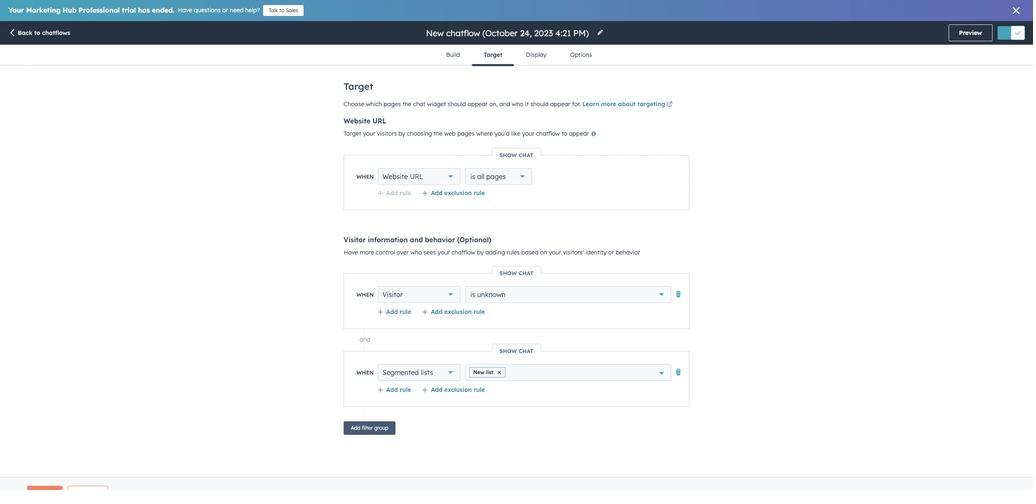 Task type: vqa. For each thing, say whether or not it's contained in the screenshot.
SHOW CHAT to the top
yes



Task type: describe. For each thing, give the bounding box(es) containing it.
marketing
[[26, 6, 61, 14]]

for.
[[573, 100, 581, 108]]

preview
[[960, 29, 983, 37]]

segmented lists button
[[378, 365, 461, 381]]

unknown
[[478, 291, 506, 299]]

hub
[[63, 6, 77, 14]]

learn more about targeting
[[583, 100, 666, 108]]

1 vertical spatial close image
[[498, 371, 501, 375]]

navigation containing build
[[435, 45, 604, 66]]

your
[[8, 6, 24, 14]]

rules
[[507, 249, 520, 257]]

your marketing hub professional trial has ended. have questions or need help?
[[8, 6, 260, 14]]

1 vertical spatial or
[[609, 249, 615, 257]]

sees
[[424, 249, 436, 257]]

segmented
[[383, 369, 419, 377]]

lists
[[421, 369, 433, 377]]

add filter group
[[351, 425, 389, 432]]

trial
[[122, 6, 136, 14]]

over
[[397, 249, 409, 257]]

add exclusion rule for url
[[431, 189, 485, 197]]

1 horizontal spatial chatflow
[[537, 130, 560, 138]]

visitor for visitor information and  behavior (optional)
[[344, 236, 366, 244]]

visitors'
[[563, 249, 584, 257]]

chat
[[413, 100, 426, 108]]

filter
[[362, 425, 373, 432]]

you'd
[[495, 130, 510, 138]]

when for visitor
[[357, 292, 374, 298]]

0 horizontal spatial website
[[344, 117, 371, 125]]

link opens in a new window image
[[667, 102, 673, 108]]

visitor for visitor
[[383, 291, 403, 299]]

show for url
[[500, 152, 517, 159]]

0 vertical spatial by
[[399, 130, 406, 138]]

0 vertical spatial close image
[[1014, 7, 1020, 14]]

preview button
[[949, 24, 993, 41]]

1 horizontal spatial have
[[344, 249, 358, 257]]

chatflows
[[42, 29, 70, 37]]

it
[[525, 100, 529, 108]]

add exclusion rule for lists
[[431, 387, 485, 394]]

website inside popup button
[[383, 173, 408, 181]]

to for talk
[[280, 7, 285, 14]]

0 vertical spatial the
[[403, 100, 412, 108]]

about
[[619, 100, 636, 108]]

add inside button
[[351, 425, 361, 432]]

group
[[374, 425, 389, 432]]

target your visitors by choosing the web pages where you'd like your chatflow to appear
[[344, 130, 591, 138]]

1 vertical spatial behavior
[[616, 249, 641, 257]]

display button
[[515, 45, 559, 65]]

link opens in a new window image
[[667, 100, 673, 110]]

target inside button
[[484, 51, 503, 59]]

have inside 'your marketing hub professional trial has ended. have questions or need help?'
[[178, 6, 192, 14]]

2 vertical spatial and
[[360, 336, 371, 344]]

0 vertical spatial behavior
[[425, 236, 455, 244]]

professional
[[79, 6, 120, 14]]

1 vertical spatial the
[[434, 130, 443, 138]]

2 show chat from the top
[[500, 270, 534, 277]]

add exclusion rule button for visitor
[[422, 308, 485, 316]]

rule down the new
[[474, 387, 485, 394]]

targeting
[[638, 100, 666, 108]]

exclusion for url
[[445, 189, 472, 197]]

options button
[[559, 45, 604, 65]]

0 horizontal spatial who
[[411, 249, 422, 257]]

adding
[[486, 249, 505, 257]]

website url button
[[378, 168, 461, 185]]

add exclusion rule button for website url
[[422, 189, 485, 197]]

on
[[541, 249, 548, 257]]

add filter group button
[[344, 422, 396, 436]]

when for segmented lists
[[357, 370, 374, 376]]

add exclusion rule button for segmented lists
[[422, 387, 485, 394]]

information
[[368, 236, 408, 244]]

learn more about targeting link
[[583, 100, 675, 110]]

1 should from the left
[[448, 100, 466, 108]]

(optional)
[[457, 236, 492, 244]]

your left visitors
[[363, 130, 376, 138]]

is unknown button
[[466, 287, 672, 303]]

control
[[376, 249, 395, 257]]

options
[[571, 51, 592, 59]]

0 vertical spatial who
[[512, 100, 524, 108]]

2 show chat link from the top
[[493, 270, 541, 277]]

list
[[486, 370, 494, 376]]

add rule for segmented lists
[[387, 387, 411, 394]]

target button
[[472, 45, 515, 66]]

when for website url
[[357, 173, 374, 180]]

show chat for url
[[500, 152, 534, 159]]

2 chat from the top
[[519, 270, 534, 277]]

is unknown
[[471, 291, 506, 299]]

choose
[[344, 100, 365, 108]]

2 vertical spatial to
[[562, 130, 568, 138]]

back to chatflows
[[18, 29, 70, 37]]

like
[[512, 130, 521, 138]]

identity
[[586, 249, 607, 257]]

where
[[477, 130, 493, 138]]

2 vertical spatial target
[[344, 130, 362, 138]]

have more control over who sees your chatflow by adding rules based on your visitors' identity or behavior
[[344, 249, 641, 257]]



Task type: locate. For each thing, give the bounding box(es) containing it.
rule down website url popup button
[[400, 189, 411, 197]]

is left all
[[471, 173, 476, 181]]

add exclusion rule button down the new
[[422, 387, 485, 394]]

add exclusion rule
[[431, 189, 485, 197], [431, 308, 485, 316], [431, 387, 485, 394]]

1 vertical spatial exclusion
[[445, 308, 472, 316]]

0 horizontal spatial should
[[448, 100, 466, 108]]

2 horizontal spatial and
[[500, 100, 511, 108]]

which
[[366, 100, 382, 108]]

0 vertical spatial website url
[[344, 117, 387, 125]]

1 vertical spatial add exclusion rule
[[431, 308, 485, 316]]

should
[[448, 100, 466, 108], [531, 100, 549, 108]]

appear left "on,"
[[468, 100, 488, 108]]

0 vertical spatial url
[[373, 117, 387, 125]]

1 horizontal spatial or
[[609, 249, 615, 257]]

3 add exclusion rule from the top
[[431, 387, 485, 394]]

0 vertical spatial exclusion
[[445, 189, 472, 197]]

2 vertical spatial add rule button
[[378, 387, 411, 394]]

1 vertical spatial show chat
[[500, 270, 534, 277]]

1 vertical spatial target
[[344, 81, 373, 92]]

0 vertical spatial and
[[500, 100, 511, 108]]

2 vertical spatial add rule
[[387, 387, 411, 394]]

1 vertical spatial is
[[471, 291, 476, 299]]

target right build button
[[484, 51, 503, 59]]

1 vertical spatial and
[[410, 236, 423, 244]]

3 show chat from the top
[[500, 348, 534, 355]]

2 vertical spatial chat
[[519, 348, 534, 355]]

1 horizontal spatial to
[[280, 7, 285, 14]]

3 exclusion from the top
[[445, 387, 472, 394]]

0 horizontal spatial visitor
[[344, 236, 366, 244]]

3 chat from the top
[[519, 348, 534, 355]]

0 horizontal spatial behavior
[[425, 236, 455, 244]]

is all pages button
[[466, 168, 532, 185]]

None field
[[426, 27, 592, 39], [508, 365, 515, 381], [426, 27, 592, 39], [508, 365, 515, 381]]

1 horizontal spatial visitor
[[383, 291, 403, 299]]

pages right which
[[384, 100, 401, 108]]

url inside popup button
[[410, 173, 423, 181]]

who
[[512, 100, 524, 108], [411, 249, 422, 257]]

1 vertical spatial add rule
[[387, 308, 411, 316]]

exclusion for lists
[[445, 387, 472, 394]]

1 horizontal spatial more
[[602, 100, 617, 108]]

chat for url
[[519, 152, 534, 159]]

pages for all
[[487, 173, 506, 181]]

show chat link for lists
[[493, 348, 541, 355]]

visitor
[[344, 236, 366, 244], [383, 291, 403, 299]]

rule down all
[[474, 189, 485, 197]]

1 exclusion from the top
[[445, 189, 472, 197]]

to inside back to chatflows button
[[34, 29, 40, 37]]

add exclusion rule down is unknown
[[431, 308, 485, 316]]

and
[[500, 100, 511, 108], [410, 236, 423, 244], [360, 336, 371, 344]]

1 is from the top
[[471, 173, 476, 181]]

0 vertical spatial show chat
[[500, 152, 534, 159]]

back to chatflows button
[[8, 28, 70, 38]]

show for lists
[[500, 348, 517, 355]]

is for is all pages
[[471, 173, 476, 181]]

2 when from the top
[[357, 292, 374, 298]]

add rule for visitor
[[387, 308, 411, 316]]

should right widget
[[448, 100, 466, 108]]

behavior right the identity
[[616, 249, 641, 257]]

more left control
[[360, 249, 374, 257]]

0 vertical spatial target
[[484, 51, 503, 59]]

appear down for.
[[569, 130, 590, 138]]

choosing
[[407, 130, 432, 138]]

add rule button down segmented
[[378, 387, 411, 394]]

2 vertical spatial pages
[[487, 173, 506, 181]]

or left the need
[[223, 6, 228, 14]]

add exclusion rule button down all
[[422, 189, 485, 197]]

visitors
[[377, 130, 397, 138]]

0 vertical spatial have
[[178, 6, 192, 14]]

website url inside popup button
[[383, 173, 423, 181]]

1 vertical spatial more
[[360, 249, 374, 257]]

is inside popup button
[[471, 173, 476, 181]]

should right "it"
[[531, 100, 549, 108]]

1 show chat from the top
[[500, 152, 534, 159]]

by
[[399, 130, 406, 138], [477, 249, 484, 257]]

1 vertical spatial who
[[411, 249, 422, 257]]

show chat link down rules
[[493, 270, 541, 277]]

new list
[[474, 370, 494, 376]]

behavior up "sees"
[[425, 236, 455, 244]]

new
[[474, 370, 485, 376]]

0 horizontal spatial and
[[360, 336, 371, 344]]

is left unknown
[[471, 291, 476, 299]]

segmented lists
[[383, 369, 433, 377]]

0 vertical spatial visitor
[[344, 236, 366, 244]]

web
[[445, 130, 456, 138]]

0 vertical spatial add exclusion rule button
[[422, 189, 485, 197]]

to inside the "talk to sales" button
[[280, 7, 285, 14]]

2 add exclusion rule from the top
[[431, 308, 485, 316]]

by down (optional) on the left top of page
[[477, 249, 484, 257]]

learn
[[583, 100, 600, 108]]

0 vertical spatial website
[[344, 117, 371, 125]]

0 horizontal spatial pages
[[384, 100, 401, 108]]

navigation
[[435, 45, 604, 66]]

2 add rule from the top
[[387, 308, 411, 316]]

your right on
[[549, 249, 562, 257]]

add rule button down website url popup button
[[378, 189, 411, 197]]

2 show from the top
[[500, 270, 517, 277]]

0 horizontal spatial have
[[178, 6, 192, 14]]

2 vertical spatial add exclusion rule button
[[422, 387, 485, 394]]

visitor information and  behavior (optional)
[[344, 236, 492, 244]]

3 add rule from the top
[[387, 387, 411, 394]]

target
[[484, 51, 503, 59], [344, 81, 373, 92], [344, 130, 362, 138]]

1 horizontal spatial the
[[434, 130, 443, 138]]

1 add exclusion rule button from the top
[[422, 189, 485, 197]]

1 vertical spatial add rule button
[[378, 308, 411, 316]]

1 chat from the top
[[519, 152, 534, 159]]

show chat link up list
[[493, 348, 541, 355]]

add rule down website url popup button
[[387, 189, 411, 197]]

add exclusion rule button down visitor popup button on the bottom of page
[[422, 308, 485, 316]]

to
[[280, 7, 285, 14], [34, 29, 40, 37], [562, 130, 568, 138]]

more for have
[[360, 249, 374, 257]]

1 horizontal spatial by
[[477, 249, 484, 257]]

talk to sales button
[[263, 5, 304, 16]]

2 is from the top
[[471, 291, 476, 299]]

add rule down visitor popup button on the bottom of page
[[387, 308, 411, 316]]

1 horizontal spatial should
[[531, 100, 549, 108]]

rule down visitor popup button on the bottom of page
[[400, 308, 411, 316]]

add
[[387, 189, 398, 197], [431, 189, 443, 197], [387, 308, 398, 316], [431, 308, 443, 316], [387, 387, 398, 394], [431, 387, 443, 394], [351, 425, 361, 432]]

0 vertical spatial pages
[[384, 100, 401, 108]]

pages
[[384, 100, 401, 108], [458, 130, 475, 138], [487, 173, 506, 181]]

0 horizontal spatial by
[[399, 130, 406, 138]]

add rule button down visitor popup button on the bottom of page
[[378, 308, 411, 316]]

visitor inside visitor popup button
[[383, 291, 403, 299]]

add exclusion rule button
[[422, 189, 485, 197], [422, 308, 485, 316], [422, 387, 485, 394]]

pages right web
[[458, 130, 475, 138]]

0 vertical spatial add rule button
[[378, 189, 411, 197]]

1 vertical spatial by
[[477, 249, 484, 257]]

display
[[526, 51, 547, 59]]

target up choose
[[344, 81, 373, 92]]

3 show from the top
[[500, 348, 517, 355]]

1 horizontal spatial behavior
[[616, 249, 641, 257]]

who left "it"
[[512, 100, 524, 108]]

build
[[446, 51, 460, 59]]

build button
[[435, 45, 472, 65]]

chatflow down (optional) on the left top of page
[[452, 249, 476, 257]]

2 vertical spatial add exclusion rule
[[431, 387, 485, 394]]

appear
[[468, 100, 488, 108], [551, 100, 571, 108], [569, 130, 590, 138]]

rule
[[400, 189, 411, 197], [474, 189, 485, 197], [400, 308, 411, 316], [474, 308, 485, 316], [400, 387, 411, 394], [474, 387, 485, 394]]

add rule
[[387, 189, 411, 197], [387, 308, 411, 316], [387, 387, 411, 394]]

2 horizontal spatial pages
[[487, 173, 506, 181]]

the left chat
[[403, 100, 412, 108]]

2 should from the left
[[531, 100, 549, 108]]

1 show from the top
[[500, 152, 517, 159]]

rule down segmented lists
[[400, 387, 411, 394]]

2 horizontal spatial to
[[562, 130, 568, 138]]

1 vertical spatial when
[[357, 292, 374, 298]]

more
[[602, 100, 617, 108], [360, 249, 374, 257]]

add rule button for segmented lists
[[378, 387, 411, 394]]

chatflow right like
[[537, 130, 560, 138]]

by right visitors
[[399, 130, 406, 138]]

2 vertical spatial show chat
[[500, 348, 534, 355]]

pages inside popup button
[[487, 173, 506, 181]]

show chat link
[[493, 152, 541, 159], [493, 270, 541, 277], [493, 348, 541, 355]]

1 horizontal spatial pages
[[458, 130, 475, 138]]

when
[[357, 173, 374, 180], [357, 292, 374, 298], [357, 370, 374, 376]]

1 add rule button from the top
[[378, 189, 411, 197]]

1 vertical spatial to
[[34, 29, 40, 37]]

0 vertical spatial chat
[[519, 152, 534, 159]]

2 vertical spatial show chat link
[[493, 348, 541, 355]]

add exclusion rule down the new
[[431, 387, 485, 394]]

your right like
[[522, 130, 535, 138]]

2 add rule button from the top
[[378, 308, 411, 316]]

1 vertical spatial url
[[410, 173, 423, 181]]

have
[[178, 6, 192, 14], [344, 249, 358, 257]]

0 vertical spatial show
[[500, 152, 517, 159]]

your
[[363, 130, 376, 138], [522, 130, 535, 138], [438, 249, 450, 257], [549, 249, 562, 257]]

show
[[500, 152, 517, 159], [500, 270, 517, 277], [500, 348, 517, 355]]

chat for lists
[[519, 348, 534, 355]]

2 vertical spatial show
[[500, 348, 517, 355]]

1 vertical spatial show
[[500, 270, 517, 277]]

2 exclusion from the top
[[445, 308, 472, 316]]

rule down is unknown
[[474, 308, 485, 316]]

talk
[[269, 7, 278, 14]]

help?
[[245, 6, 260, 14]]

appear left for.
[[551, 100, 571, 108]]

1 horizontal spatial who
[[512, 100, 524, 108]]

visitor button
[[378, 287, 461, 303]]

1 horizontal spatial website
[[383, 173, 408, 181]]

or inside 'your marketing hub professional trial has ended. have questions or need help?'
[[223, 6, 228, 14]]

0 vertical spatial show chat link
[[493, 152, 541, 159]]

have right the 'ended.'
[[178, 6, 192, 14]]

is all pages
[[471, 173, 506, 181]]

back
[[18, 29, 32, 37]]

0 horizontal spatial or
[[223, 6, 228, 14]]

3 add rule button from the top
[[378, 387, 411, 394]]

more for learn
[[602, 100, 617, 108]]

add rule button
[[378, 189, 411, 197], [378, 308, 411, 316], [378, 387, 411, 394]]

0 horizontal spatial close image
[[498, 371, 501, 375]]

1 vertical spatial chat
[[519, 270, 534, 277]]

1 add exclusion rule from the top
[[431, 189, 485, 197]]

1 add rule from the top
[[387, 189, 411, 197]]

3 show chat link from the top
[[493, 348, 541, 355]]

the
[[403, 100, 412, 108], [434, 130, 443, 138]]

show chat link down like
[[493, 152, 541, 159]]

0 vertical spatial when
[[357, 173, 374, 180]]

questions
[[194, 6, 221, 14]]

have left control
[[344, 249, 358, 257]]

talk to sales
[[269, 7, 299, 14]]

2 vertical spatial when
[[357, 370, 374, 376]]

exclusion
[[445, 189, 472, 197], [445, 308, 472, 316], [445, 387, 472, 394]]

0 vertical spatial more
[[602, 100, 617, 108]]

1 vertical spatial add exclusion rule button
[[422, 308, 485, 316]]

choose which pages the chat widget should appear on, and who it should appear for.
[[344, 100, 583, 108]]

0 vertical spatial to
[[280, 7, 285, 14]]

more right learn at the right of the page
[[602, 100, 617, 108]]

chatflow
[[537, 130, 560, 138], [452, 249, 476, 257]]

1 vertical spatial website url
[[383, 173, 423, 181]]

need
[[230, 6, 244, 14]]

add rule down segmented
[[387, 387, 411, 394]]

1 vertical spatial show chat link
[[493, 270, 541, 277]]

0 horizontal spatial chatflow
[[452, 249, 476, 257]]

1 vertical spatial visitor
[[383, 291, 403, 299]]

the left web
[[434, 130, 443, 138]]

is
[[471, 173, 476, 181], [471, 291, 476, 299]]

is for is unknown
[[471, 291, 476, 299]]

widget
[[427, 100, 446, 108]]

url
[[373, 117, 387, 125], [410, 173, 423, 181]]

1 vertical spatial pages
[[458, 130, 475, 138]]

target down choose
[[344, 130, 362, 138]]

or right the identity
[[609, 249, 615, 257]]

0 vertical spatial chatflow
[[537, 130, 560, 138]]

1 horizontal spatial and
[[410, 236, 423, 244]]

based
[[522, 249, 539, 257]]

0 vertical spatial add rule
[[387, 189, 411, 197]]

1 when from the top
[[357, 173, 374, 180]]

0 horizontal spatial more
[[360, 249, 374, 257]]

show chat link for url
[[493, 152, 541, 159]]

3 when from the top
[[357, 370, 374, 376]]

1 show chat link from the top
[[493, 152, 541, 159]]

has
[[138, 6, 150, 14]]

your right "sees"
[[438, 249, 450, 257]]

more inside 'learn more about targeting' link
[[602, 100, 617, 108]]

all
[[478, 173, 485, 181]]

1 vertical spatial website
[[383, 173, 408, 181]]

show chat for lists
[[500, 348, 534, 355]]

pages for which
[[384, 100, 401, 108]]

ended.
[[152, 6, 175, 14]]

1 vertical spatial chatflow
[[452, 249, 476, 257]]

add rule button for visitor
[[378, 308, 411, 316]]

2 vertical spatial exclusion
[[445, 387, 472, 394]]

to for back
[[34, 29, 40, 37]]

1 vertical spatial have
[[344, 249, 358, 257]]

0 horizontal spatial url
[[373, 117, 387, 125]]

0 horizontal spatial the
[[403, 100, 412, 108]]

on,
[[490, 100, 498, 108]]

0 horizontal spatial to
[[34, 29, 40, 37]]

2 add exclusion rule button from the top
[[422, 308, 485, 316]]

1 horizontal spatial close image
[[1014, 7, 1020, 14]]

add exclusion rule down all
[[431, 189, 485, 197]]

behavior
[[425, 236, 455, 244], [616, 249, 641, 257]]

is inside is unknown popup button
[[471, 291, 476, 299]]

0 vertical spatial add exclusion rule
[[431, 189, 485, 197]]

sales
[[286, 7, 299, 14]]

close image
[[1014, 7, 1020, 14], [498, 371, 501, 375]]

pages right all
[[487, 173, 506, 181]]

3 add exclusion rule button from the top
[[422, 387, 485, 394]]

who down visitor information and  behavior (optional)
[[411, 249, 422, 257]]



